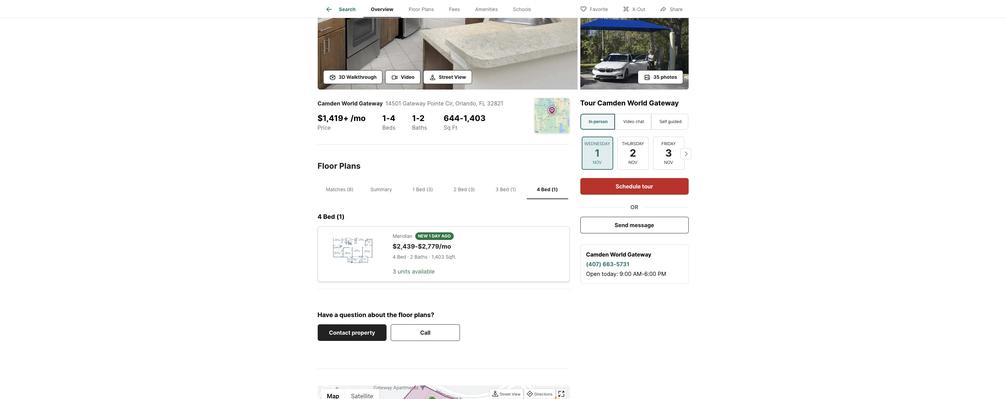 Task type: describe. For each thing, give the bounding box(es) containing it.
$2,439-$2,779/mo
[[393, 243, 451, 250]]

schedule tour button
[[580, 178, 689, 195]]

$2,439-
[[393, 243, 418, 250]]

0 horizontal spatial street view button
[[423, 70, 472, 84]]

fees tab
[[442, 1, 468, 18]]

2 down $2,439-
[[410, 254, 413, 260]]

floor
[[399, 311, 413, 319]]

available
[[412, 268, 435, 275]]

share button
[[654, 2, 689, 16]]

day
[[432, 234, 441, 239]]

bed for '2 bed (3)' "tab"
[[458, 187, 467, 192]]

6:00
[[644, 271, 656, 278]]

view for street view button to the right
[[512, 392, 521, 397]]

property
[[352, 330, 375, 337]]

plans inside tab
[[422, 6, 434, 12]]

1 vertical spatial 4 bed (1)
[[318, 213, 345, 221]]

35 photos button
[[638, 70, 683, 84]]

new
[[418, 234, 428, 239]]

(3) for 1 bed (3)
[[427, 187, 433, 192]]

street view for street view button to the left
[[439, 74, 466, 80]]

schools
[[513, 6, 531, 12]]

call
[[420, 330, 431, 337]]

orlando
[[455, 100, 476, 107]]

floor plans inside tab
[[409, 6, 434, 12]]

1 bed (3) tab
[[402, 181, 444, 198]]

amenities
[[475, 6, 498, 12]]

street for street view button to the right
[[500, 392, 511, 397]]

plans?
[[414, 311, 434, 319]]

1 vertical spatial floor
[[318, 161, 337, 171]]

camden up the person
[[597, 99, 626, 107]]

3d
[[339, 74, 345, 80]]

0 horizontal spatial image image
[[318, 0, 578, 90]]

14501
[[386, 100, 401, 107]]

in
[[589, 119, 593, 124]]

am-
[[633, 271, 644, 278]]

35
[[654, 74, 660, 80]]

pointe
[[427, 100, 444, 107]]

ago
[[442, 234, 451, 239]]

5731
[[616, 261, 630, 268]]

send message button
[[580, 217, 689, 234]]

view for street view button to the left
[[454, 74, 466, 80]]

3 units available
[[393, 268, 435, 275]]

$2,779/mo
[[418, 243, 451, 250]]

overview tab
[[363, 1, 401, 18]]

call button
[[391, 325, 460, 341]]

camden for camden world gateway 14501 gateway pointe cir , orlando , fl 32821
[[318, 100, 340, 107]]

self
[[660, 119, 667, 124]]

4 bed · 2 baths · 1,403 sqft.
[[393, 254, 457, 260]]

32821
[[487, 100, 503, 107]]

4 down $2,439-
[[393, 254, 396, 260]]

x-out button
[[617, 2, 651, 16]]

walkthrough
[[346, 74, 377, 80]]

3d walkthrough button
[[323, 70, 383, 84]]

send
[[615, 222, 629, 229]]

tab list containing search
[[318, 0, 544, 18]]

2 · from the left
[[429, 254, 430, 260]]

person
[[594, 119, 608, 124]]

floor inside tab
[[409, 6, 420, 12]]

tab list containing matches (8)
[[318, 180, 570, 199]]

$1,419+ /mo price
[[318, 113, 366, 131]]

meridian image
[[329, 238, 376, 271]]

ft
[[452, 124, 458, 131]]

directions
[[535, 392, 553, 397]]

matches (8)
[[326, 187, 354, 192]]

gateway up self
[[649, 99, 679, 107]]

1-2 baths
[[412, 113, 427, 131]]

self guided
[[660, 119, 682, 124]]

schedule
[[616, 183, 641, 190]]

camden world gateway 14501 gateway pointe cir , orlando , fl 32821
[[318, 100, 503, 107]]

1 horizontal spatial street view button
[[491, 390, 522, 399]]

search
[[339, 6, 356, 12]]

matches (8) tab
[[319, 181, 361, 198]]

3 bed (1) tab
[[485, 181, 527, 198]]

(1) for 4 bed (1) "tab" in the right top of the page
[[552, 187, 558, 192]]

in person
[[589, 119, 608, 124]]

favorite
[[590, 6, 608, 12]]

(407) 663-5731 link
[[586, 261, 630, 268]]

next image
[[680, 149, 691, 160]]

summary
[[370, 187, 392, 192]]

video button
[[385, 70, 421, 84]]

new 1 day ago
[[418, 234, 451, 239]]

x-
[[632, 6, 637, 12]]

list box containing in person
[[580, 114, 689, 130]]

sqft.
[[446, 254, 457, 260]]

today:
[[602, 271, 618, 278]]

1 vertical spatial baths
[[415, 254, 428, 260]]

2 inside "tab"
[[454, 187, 457, 192]]

x-out
[[632, 6, 646, 12]]

(8)
[[347, 187, 354, 192]]

3 bed (1)
[[496, 187, 516, 192]]

(3) for 2 bed (3)
[[468, 187, 475, 192]]

camden for camden world gateway (407) 663-5731 open today: 9:00 am-6:00 pm
[[586, 251, 609, 258]]

2 inside thursday 2 nov
[[630, 147, 636, 159]]

or
[[631, 204, 639, 211]]



Task type: vqa. For each thing, say whether or not it's contained in the screenshot.


Task type: locate. For each thing, give the bounding box(es) containing it.
1 horizontal spatial street view
[[500, 392, 521, 397]]

street view left directions button
[[500, 392, 521, 397]]

1 horizontal spatial (1)
[[510, 187, 516, 192]]

0 horizontal spatial nov
[[593, 160, 602, 165]]

gateway up "5731"
[[628, 251, 652, 258]]

baths down camden world gateway 14501 gateway pointe cir , orlando , fl 32821
[[412, 124, 427, 131]]

644-1,403 sq ft
[[444, 113, 486, 131]]

1 horizontal spatial 1
[[429, 234, 431, 239]]

(3) inside "tab"
[[468, 187, 475, 192]]

1 for new 1 day ago
[[429, 234, 431, 239]]

0 vertical spatial 4 bed (1)
[[537, 187, 558, 192]]

bed for 4 bed (1) "tab" in the right top of the page
[[541, 187, 551, 192]]

photos
[[661, 74, 677, 80]]

3 for available
[[393, 268, 396, 275]]

1 horizontal spatial floor plans
[[409, 6, 434, 12]]

4 right 3 bed (1) tab
[[537, 187, 540, 192]]

1- for 4
[[382, 113, 390, 123]]

nov inside friday 3 nov
[[664, 160, 673, 165]]

0 horizontal spatial street view
[[439, 74, 466, 80]]

4 down matches (8) tab
[[318, 213, 322, 221]]

1 horizontal spatial 3
[[496, 187, 499, 192]]

0 horizontal spatial view
[[454, 74, 466, 80]]

0 horizontal spatial video
[[401, 74, 415, 80]]

0 horizontal spatial (3)
[[427, 187, 433, 192]]

world for camden world gateway (407) 663-5731 open today: 9:00 am-6:00 pm
[[610, 251, 626, 258]]

view left directions button
[[512, 392, 521, 397]]

1 horizontal spatial 1-
[[412, 113, 420, 123]]

4 bed (1) tab
[[527, 181, 568, 198]]

3 left units
[[393, 268, 396, 275]]

camden
[[597, 99, 626, 107], [318, 100, 340, 107], [586, 251, 609, 258]]

street view button up cir
[[423, 70, 472, 84]]

pm
[[658, 271, 666, 278]]

(3) inside "tab"
[[427, 187, 433, 192]]

1 horizontal spatial floor
[[409, 6, 420, 12]]

1 vertical spatial floor plans
[[318, 161, 361, 171]]

4 inside "tab"
[[537, 187, 540, 192]]

view up orlando
[[454, 74, 466, 80]]

call link
[[391, 325, 460, 341]]

1 1- from the left
[[382, 113, 390, 123]]

1 horizontal spatial (3)
[[468, 187, 475, 192]]

gateway up /mo
[[359, 100, 383, 107]]

nov for 2
[[629, 160, 638, 165]]

2 horizontal spatial 3
[[666, 147, 672, 159]]

directions button
[[525, 390, 554, 399]]

nov for 3
[[664, 160, 673, 165]]

share
[[670, 6, 683, 12]]

1 nov from the left
[[593, 160, 602, 165]]

friday
[[662, 141, 676, 146]]

contact property button
[[318, 325, 387, 341]]

0 vertical spatial floor plans
[[409, 6, 434, 12]]

1 vertical spatial plans
[[339, 161, 361, 171]]

map region
[[309, 321, 575, 399]]

video up camden world gateway 14501 gateway pointe cir , orlando , fl 32821
[[401, 74, 415, 80]]

plans left fees
[[422, 6, 434, 12]]

bed inside 4 bed (1) "tab"
[[541, 187, 551, 192]]

·
[[408, 254, 409, 260], [429, 254, 430, 260]]

1 tab list from the top
[[318, 0, 544, 18]]

floor plans up "matches (8)"
[[318, 161, 361, 171]]

schedule tour
[[616, 183, 653, 190]]

list box
[[580, 114, 689, 130]]

1 horizontal spatial 1,403
[[464, 113, 486, 123]]

nov inside thursday 2 nov
[[629, 160, 638, 165]]

/mo
[[351, 113, 366, 123]]

(407)
[[586, 261, 602, 268]]

2 horizontal spatial world
[[627, 99, 648, 107]]

price
[[318, 124, 331, 131]]

contact property
[[329, 330, 375, 337]]

1 down 'wednesday'
[[595, 147, 600, 159]]

2 (3) from the left
[[468, 187, 475, 192]]

video inside list box
[[623, 119, 635, 124]]

thursday 2 nov
[[622, 141, 644, 165]]

1- down camden world gateway 14501 gateway pointe cir , orlando , fl 32821
[[412, 113, 420, 123]]

0 horizontal spatial ,
[[453, 100, 454, 107]]

message
[[630, 222, 654, 229]]

map entry image
[[535, 98, 569, 133]]

2 horizontal spatial nov
[[664, 160, 673, 165]]

2 inside '1-2 baths'
[[420, 113, 425, 123]]

0 vertical spatial 1,403
[[464, 113, 486, 123]]

1 vertical spatial view
[[512, 392, 521, 397]]

2 1- from the left
[[412, 113, 420, 123]]

1 vertical spatial street view
[[500, 392, 521, 397]]

nov down thursday
[[629, 160, 638, 165]]

0 vertical spatial baths
[[412, 124, 427, 131]]

world
[[627, 99, 648, 107], [342, 100, 358, 107], [610, 251, 626, 258]]

3 nov from the left
[[664, 160, 673, 165]]

1 vertical spatial street view button
[[491, 390, 522, 399]]

0 vertical spatial tab list
[[318, 0, 544, 18]]

2 horizontal spatial (1)
[[552, 187, 558, 192]]

street view button left directions button
[[491, 390, 522, 399]]

world up "5731"
[[610, 251, 626, 258]]

video
[[401, 74, 415, 80], [623, 119, 635, 124]]

0 vertical spatial video
[[401, 74, 415, 80]]

1,403 inside 644-1,403 sq ft
[[464, 113, 486, 123]]

tour
[[642, 183, 653, 190]]

1 horizontal spatial ·
[[429, 254, 430, 260]]

out
[[637, 6, 646, 12]]

4
[[390, 113, 395, 123], [537, 187, 540, 192], [318, 213, 322, 221], [393, 254, 396, 260]]

(3)
[[427, 187, 433, 192], [468, 187, 475, 192]]

3 inside tab
[[496, 187, 499, 192]]

floor plans tab
[[401, 1, 442, 18]]

nov inside wednesday 1 nov
[[593, 160, 602, 165]]

0 horizontal spatial street
[[439, 74, 453, 80]]

bed for 3 bed (1) tab
[[500, 187, 509, 192]]

3 for (1)
[[496, 187, 499, 192]]

bed inside 3 bed (1) tab
[[500, 187, 509, 192]]

1 horizontal spatial image image
[[580, 1, 689, 90]]

1 vertical spatial tab list
[[318, 180, 570, 199]]

nov for 1
[[593, 160, 602, 165]]

663-
[[603, 261, 616, 268]]

, left orlando
[[453, 100, 454, 107]]

3 down friday
[[666, 147, 672, 159]]

fl
[[479, 100, 486, 107]]

0 horizontal spatial 1,403
[[432, 254, 444, 260]]

bed for 1 bed (3) "tab"
[[416, 187, 425, 192]]

wednesday 1 nov
[[585, 141, 610, 165]]

world up chat
[[627, 99, 648, 107]]

2 vertical spatial 3
[[393, 268, 396, 275]]

(1) for 3 bed (1) tab
[[510, 187, 516, 192]]

0 horizontal spatial floor
[[318, 161, 337, 171]]

plans
[[422, 6, 434, 12], [339, 161, 361, 171]]

street up cir
[[439, 74, 453, 80]]

1 horizontal spatial ,
[[476, 100, 478, 107]]

world inside camden world gateway (407) 663-5731 open today: 9:00 am-6:00 pm
[[610, 251, 626, 258]]

2 down thursday
[[630, 147, 636, 159]]

· down $2,439-
[[408, 254, 409, 260]]

tab list
[[318, 0, 544, 18], [318, 180, 570, 199]]

1 bed (3)
[[413, 187, 433, 192]]

1 right summary tab
[[413, 187, 415, 192]]

2 tab list from the top
[[318, 180, 570, 199]]

0 vertical spatial view
[[454, 74, 466, 80]]

4 up beds
[[390, 113, 395, 123]]

4 bed (1) inside "tab"
[[537, 187, 558, 192]]

summary tab
[[361, 181, 402, 198]]

nov down 'wednesday'
[[593, 160, 602, 165]]

floor
[[409, 6, 420, 12], [318, 161, 337, 171]]

2 vertical spatial 1
[[429, 234, 431, 239]]

street view button
[[423, 70, 472, 84], [491, 390, 522, 399]]

camden world gateway (407) 663-5731 open today: 9:00 am-6:00 pm
[[586, 251, 666, 278]]

0 horizontal spatial world
[[342, 100, 358, 107]]

1
[[595, 147, 600, 159], [413, 187, 415, 192], [429, 234, 431, 239]]

bed inside 1 bed (3) "tab"
[[416, 187, 425, 192]]

, left fl
[[476, 100, 478, 107]]

gateway
[[649, 99, 679, 107], [359, 100, 383, 107], [403, 100, 426, 107], [628, 251, 652, 258]]

(3) left 2 bed (3)
[[427, 187, 433, 192]]

video left chat
[[623, 119, 635, 124]]

sq
[[444, 124, 451, 131]]

1- for 2
[[412, 113, 420, 123]]

1 · from the left
[[408, 254, 409, 260]]

1-4 beds
[[382, 113, 396, 131]]

plans up '(8)'
[[339, 161, 361, 171]]

2 bed (3) tab
[[444, 181, 485, 198]]

1 for wednesday 1 nov
[[595, 147, 600, 159]]

9:00
[[620, 271, 632, 278]]

floor plans left fees
[[409, 6, 434, 12]]

fees
[[449, 6, 460, 12]]

0 vertical spatial plans
[[422, 6, 434, 12]]

0 horizontal spatial floor plans
[[318, 161, 361, 171]]

view
[[454, 74, 466, 80], [512, 392, 521, 397]]

· down the '$2,779/mo'
[[429, 254, 430, 260]]

have
[[318, 311, 333, 319]]

amenities tab
[[468, 1, 506, 18]]

open
[[586, 271, 600, 278]]

floor up matches
[[318, 161, 337, 171]]

0 horizontal spatial 3
[[393, 268, 396, 275]]

nov
[[593, 160, 602, 165], [629, 160, 638, 165], [664, 160, 673, 165]]

overview
[[371, 6, 394, 12]]

street left directions button
[[500, 392, 511, 397]]

bed inside '2 bed (3)' "tab"
[[458, 187, 467, 192]]

street view up cir
[[439, 74, 466, 80]]

(3) left 3 bed (1)
[[468, 187, 475, 192]]

0 horizontal spatial 4 bed (1)
[[318, 213, 345, 221]]

camden inside camden world gateway (407) 663-5731 open today: 9:00 am-6:00 pm
[[586, 251, 609, 258]]

0 vertical spatial floor
[[409, 6, 420, 12]]

baths
[[412, 124, 427, 131], [415, 254, 428, 260]]

cir
[[445, 100, 453, 107]]

have a question about the floor plans?
[[318, 311, 434, 319]]

1 horizontal spatial view
[[512, 392, 521, 397]]

1 vertical spatial street
[[500, 392, 511, 397]]

the
[[387, 311, 397, 319]]

1 vertical spatial 1
[[413, 187, 415, 192]]

video for video chat
[[623, 119, 635, 124]]

1- inside 1-4 beds
[[382, 113, 390, 123]]

world for camden world gateway 14501 gateway pointe cir , orlando , fl 32821
[[342, 100, 358, 107]]

1 horizontal spatial street
[[500, 392, 511, 397]]

1 horizontal spatial world
[[610, 251, 626, 258]]

gateway inside camden world gateway (407) 663-5731 open today: 9:00 am-6:00 pm
[[628, 251, 652, 258]]

floor plans
[[409, 6, 434, 12], [318, 161, 361, 171]]

2 right 1 bed (3) "tab"
[[454, 187, 457, 192]]

0 vertical spatial street view button
[[423, 70, 472, 84]]

1 vertical spatial 3
[[496, 187, 499, 192]]

(1)
[[510, 187, 516, 192], [552, 187, 558, 192], [337, 213, 345, 221]]

2 bed (3)
[[454, 187, 475, 192]]

matches
[[326, 187, 346, 192]]

menu bar
[[321, 390, 379, 399]]

0 vertical spatial 3
[[666, 147, 672, 159]]

644-
[[444, 113, 464, 123]]

favorite button
[[574, 2, 614, 16]]

video inside button
[[401, 74, 415, 80]]

2 horizontal spatial 1
[[595, 147, 600, 159]]

tour camden world gateway
[[580, 99, 679, 107]]

image image
[[318, 0, 578, 90], [580, 1, 689, 90]]

1,403 down the '$2,779/mo'
[[432, 254, 444, 260]]

street view
[[439, 74, 466, 80], [500, 392, 521, 397]]

street view for street view button to the right
[[500, 392, 521, 397]]

street for street view button to the left
[[439, 74, 453, 80]]

camden up $1,419+
[[318, 100, 340, 107]]

0 horizontal spatial (1)
[[337, 213, 345, 221]]

send message
[[615, 222, 654, 229]]

a
[[334, 311, 338, 319]]

1 vertical spatial 1,403
[[432, 254, 444, 260]]

1- inside '1-2 baths'
[[412, 113, 420, 123]]

2 down camden world gateway 14501 gateway pointe cir , orlando , fl 32821
[[420, 113, 425, 123]]

street
[[439, 74, 453, 80], [500, 392, 511, 397]]

0 vertical spatial 1
[[595, 147, 600, 159]]

question
[[340, 311, 366, 319]]

0 horizontal spatial 1
[[413, 187, 415, 192]]

guided
[[668, 119, 682, 124]]

4 bed (1)
[[537, 187, 558, 192], [318, 213, 345, 221]]

thursday
[[622, 141, 644, 146]]

schools tab
[[506, 1, 539, 18]]

world up /mo
[[342, 100, 358, 107]]

1 vertical spatial video
[[623, 119, 635, 124]]

1 horizontal spatial plans
[[422, 6, 434, 12]]

1 horizontal spatial 4 bed (1)
[[537, 187, 558, 192]]

35 photos
[[654, 74, 677, 80]]

(1) inside "tab"
[[552, 187, 558, 192]]

about
[[368, 311, 386, 319]]

1- up beds
[[382, 113, 390, 123]]

0 horizontal spatial plans
[[339, 161, 361, 171]]

0 horizontal spatial 1-
[[382, 113, 390, 123]]

1 left "day"
[[429, 234, 431, 239]]

units
[[398, 268, 410, 275]]

gateway up '1-2 baths'
[[403, 100, 426, 107]]

floor right overview
[[409, 6, 420, 12]]

(1) inside tab
[[510, 187, 516, 192]]

1 horizontal spatial nov
[[629, 160, 638, 165]]

2 , from the left
[[476, 100, 478, 107]]

1 , from the left
[[453, 100, 454, 107]]

1 inside wednesday 1 nov
[[595, 147, 600, 159]]

3 inside friday 3 nov
[[666, 147, 672, 159]]

3d walkthrough
[[339, 74, 377, 80]]

1 horizontal spatial video
[[623, 119, 635, 124]]

2 nov from the left
[[629, 160, 638, 165]]

nov down friday
[[664, 160, 673, 165]]

friday 3 nov
[[662, 141, 676, 165]]

baths down "$2,439-$2,779/mo"
[[415, 254, 428, 260]]

0 vertical spatial street view
[[439, 74, 466, 80]]

3
[[666, 147, 672, 159], [496, 187, 499, 192], [393, 268, 396, 275]]

1 inside "tab"
[[413, 187, 415, 192]]

camden up (407)
[[586, 251, 609, 258]]

video for video
[[401, 74, 415, 80]]

search link
[[325, 5, 356, 14]]

0 horizontal spatial ·
[[408, 254, 409, 260]]

contact
[[329, 330, 351, 337]]

3 right '2 bed (3)' "tab"
[[496, 187, 499, 192]]

meridian
[[393, 233, 413, 239]]

video chat
[[623, 119, 644, 124]]

tour
[[580, 99, 596, 107]]

4 inside 1-4 beds
[[390, 113, 395, 123]]

1,403 down fl
[[464, 113, 486, 123]]

beds
[[382, 124, 396, 131]]

1 (3) from the left
[[427, 187, 433, 192]]

0 vertical spatial street
[[439, 74, 453, 80]]



